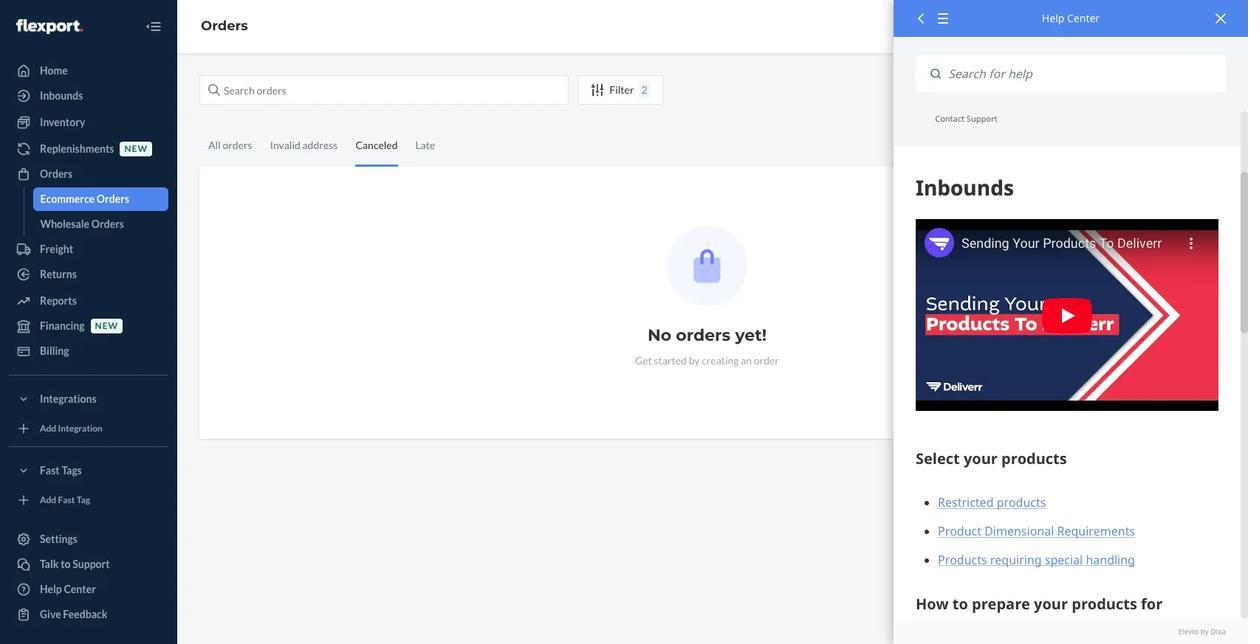 Task type: describe. For each thing, give the bounding box(es) containing it.
to
[[61, 558, 71, 571]]

returns link
[[9, 263, 168, 287]]

search image
[[208, 84, 220, 96]]

settings
[[40, 533, 78, 546]]

reports link
[[9, 290, 168, 313]]

inbounds link
[[9, 84, 168, 108]]

create
[[1141, 83, 1172, 96]]

returns
[[40, 268, 77, 281]]

empty list image
[[667, 226, 747, 306]]

inventory
[[40, 116, 85, 129]]

fast inside add fast tag link
[[58, 495, 75, 506]]

0 vertical spatial help center
[[1042, 11, 1100, 25]]

0 vertical spatial help
[[1042, 11, 1064, 25]]

yet!
[[735, 326, 767, 346]]

home
[[40, 64, 68, 77]]

address
[[302, 139, 338, 151]]

feedback
[[63, 609, 107, 621]]

ecommerce orders
[[40, 193, 129, 205]]

give feedback button
[[9, 603, 168, 627]]

filter 2
[[609, 83, 647, 96]]

add fast tag
[[40, 495, 90, 506]]

new for financing
[[95, 321, 118, 332]]

add for add fast tag
[[40, 495, 56, 506]]

fast inside fast tags dropdown button
[[40, 465, 60, 477]]

all orders
[[208, 139, 252, 151]]

1 vertical spatial orders link
[[9, 162, 168, 186]]

canceled
[[356, 139, 398, 151]]

import orders button
[[1027, 75, 1119, 105]]

freight link
[[9, 238, 168, 261]]

integrations button
[[9, 388, 168, 411]]

by inside 'link'
[[1200, 627, 1209, 637]]

get started by creating an order
[[635, 354, 779, 367]]

billing link
[[9, 340, 168, 363]]

started
[[654, 354, 687, 367]]

1 horizontal spatial center
[[1067, 11, 1100, 25]]

all
[[208, 139, 221, 151]]

no
[[648, 326, 671, 346]]

freight
[[40, 243, 73, 256]]

0 horizontal spatial by
[[689, 354, 700, 367]]

elevio
[[1178, 627, 1199, 637]]

dixa
[[1211, 627, 1226, 637]]

tags
[[62, 465, 82, 477]]

elevio by dixa link
[[916, 627, 1226, 637]]

add integration link
[[9, 417, 168, 441]]

2
[[641, 83, 647, 96]]

0 horizontal spatial help
[[40, 583, 62, 596]]

integration
[[58, 423, 103, 435]]

orders up 'ecommerce'
[[40, 168, 73, 180]]

import orders
[[1040, 83, 1107, 96]]

orders for ecommerce orders
[[97, 193, 129, 205]]

fast tags button
[[9, 459, 168, 483]]

talk
[[40, 558, 59, 571]]

no orders yet!
[[648, 326, 767, 346]]

settings link
[[9, 528, 168, 552]]



Task type: vqa. For each thing, say whether or not it's contained in the screenshot.
leftmost the Support
yes



Task type: locate. For each thing, give the bounding box(es) containing it.
help up give
[[40, 583, 62, 596]]

add left integration
[[40, 423, 56, 435]]

orders
[[201, 18, 248, 34], [1074, 83, 1107, 96], [40, 168, 73, 180], [97, 193, 129, 205], [91, 218, 124, 230]]

0 horizontal spatial new
[[95, 321, 118, 332]]

inbounds
[[40, 89, 83, 102]]

0 vertical spatial add
[[40, 423, 56, 435]]

1 horizontal spatial by
[[1200, 627, 1209, 637]]

orders up 'get started by creating an order'
[[676, 326, 731, 346]]

2 add from the top
[[40, 495, 56, 506]]

tag
[[77, 495, 90, 506]]

creating
[[702, 354, 739, 367]]

help center
[[1042, 11, 1100, 25], [40, 583, 96, 596]]

1 add from the top
[[40, 423, 56, 435]]

1 vertical spatial support
[[73, 558, 110, 571]]

0 horizontal spatial help center
[[40, 583, 96, 596]]

add down fast tags
[[40, 495, 56, 506]]

invalid
[[270, 139, 300, 151]]

1 vertical spatial help
[[40, 583, 62, 596]]

1 horizontal spatial help center
[[1042, 11, 1100, 25]]

orders up search icon
[[201, 18, 248, 34]]

reports
[[40, 295, 77, 307]]

fast left "tag"
[[58, 495, 75, 506]]

by
[[689, 354, 700, 367], [1200, 627, 1209, 637]]

0 vertical spatial center
[[1067, 11, 1100, 25]]

orders up wholesale orders link
[[97, 193, 129, 205]]

orders for wholesale orders
[[91, 218, 124, 230]]

1 horizontal spatial orders link
[[201, 18, 248, 34]]

help center up search search box
[[1042, 11, 1100, 25]]

0 vertical spatial fast
[[40, 465, 60, 477]]

add integration
[[40, 423, 103, 435]]

contact support
[[935, 113, 997, 124]]

order
[[1174, 83, 1202, 96]]

new down reports link
[[95, 321, 118, 332]]

1 vertical spatial new
[[95, 321, 118, 332]]

give
[[40, 609, 61, 621]]

wholesale orders link
[[33, 213, 168, 236]]

wholesale orders
[[40, 218, 124, 230]]

0 vertical spatial new
[[124, 144, 148, 155]]

1 horizontal spatial orders
[[676, 326, 731, 346]]

new for replenishments
[[124, 144, 148, 155]]

Search orders text field
[[199, 75, 569, 105]]

orders inside "link"
[[97, 193, 129, 205]]

help center link
[[9, 578, 168, 602]]

by right started
[[689, 354, 700, 367]]

billing
[[40, 345, 69, 357]]

1 vertical spatial fast
[[58, 495, 75, 506]]

Search search field
[[941, 55, 1226, 93]]

orders down ecommerce orders "link"
[[91, 218, 124, 230]]

fast
[[40, 465, 60, 477], [58, 495, 75, 506]]

support
[[967, 113, 997, 124], [73, 558, 110, 571]]

fast left tags
[[40, 465, 60, 477]]

orders for all
[[223, 139, 252, 151]]

by left "dixa"
[[1200, 627, 1209, 637]]

replenishments
[[40, 143, 114, 155]]

ecommerce
[[40, 193, 95, 205]]

new
[[124, 144, 148, 155], [95, 321, 118, 332]]

1 vertical spatial center
[[64, 583, 96, 596]]

1 vertical spatial add
[[40, 495, 56, 506]]

0 vertical spatial orders link
[[201, 18, 248, 34]]

integrations
[[40, 393, 96, 405]]

an
[[741, 354, 752, 367]]

give feedback
[[40, 609, 107, 621]]

help
[[1042, 11, 1064, 25], [40, 583, 62, 596]]

center up search search box
[[1067, 11, 1100, 25]]

1 vertical spatial by
[[1200, 627, 1209, 637]]

talk to support button
[[9, 553, 168, 577]]

support inside talk to support button
[[73, 558, 110, 571]]

flexport logo image
[[16, 19, 83, 34]]

0 horizontal spatial center
[[64, 583, 96, 596]]

orders link
[[201, 18, 248, 34], [9, 162, 168, 186]]

ecommerce orders link
[[33, 188, 168, 211]]

order
[[754, 354, 779, 367]]

get
[[635, 354, 652, 367]]

new down inventory link
[[124, 144, 148, 155]]

late
[[415, 139, 435, 151]]

invalid address
[[270, 139, 338, 151]]

1 horizontal spatial support
[[967, 113, 997, 124]]

home link
[[9, 59, 168, 83]]

fast tags
[[40, 465, 82, 477]]

help up search search box
[[1042, 11, 1064, 25]]

orders inside button
[[1074, 83, 1107, 96]]

orders right import on the right top
[[1074, 83, 1107, 96]]

1 horizontal spatial new
[[124, 144, 148, 155]]

orders for no
[[676, 326, 731, 346]]

center
[[1067, 11, 1100, 25], [64, 583, 96, 596]]

add fast tag link
[[9, 489, 168, 513]]

center down talk to support
[[64, 583, 96, 596]]

wholesale
[[40, 218, 89, 230]]

support down settings link
[[73, 558, 110, 571]]

orders for import orders
[[1074, 83, 1107, 96]]

contact
[[935, 113, 965, 124]]

filter
[[609, 83, 634, 96]]

1 horizontal spatial help
[[1042, 11, 1064, 25]]

1 vertical spatial orders
[[676, 326, 731, 346]]

create order
[[1141, 83, 1202, 96]]

help center inside help center link
[[40, 583, 96, 596]]

talk to support
[[40, 558, 110, 571]]

add for add integration
[[40, 423, 56, 435]]

orders
[[223, 139, 252, 151], [676, 326, 731, 346]]

0 horizontal spatial orders
[[223, 139, 252, 151]]

0 vertical spatial support
[[967, 113, 997, 124]]

1 vertical spatial help center
[[40, 583, 96, 596]]

import
[[1040, 83, 1072, 96]]

orders link up search icon
[[201, 18, 248, 34]]

help center down to
[[40, 583, 96, 596]]

orders link up 'ecommerce orders'
[[9, 162, 168, 186]]

orders right all on the left top
[[223, 139, 252, 151]]

elevio by dixa
[[1178, 627, 1226, 637]]

0 vertical spatial orders
[[223, 139, 252, 151]]

0 vertical spatial by
[[689, 354, 700, 367]]

inventory link
[[9, 111, 168, 134]]

financing
[[40, 320, 85, 332]]

support right 'contact'
[[967, 113, 997, 124]]

close navigation image
[[145, 18, 162, 35]]

create order link
[[1128, 75, 1215, 105]]

0 horizontal spatial orders link
[[9, 162, 168, 186]]

0 horizontal spatial support
[[73, 558, 110, 571]]

add
[[40, 423, 56, 435], [40, 495, 56, 506]]



